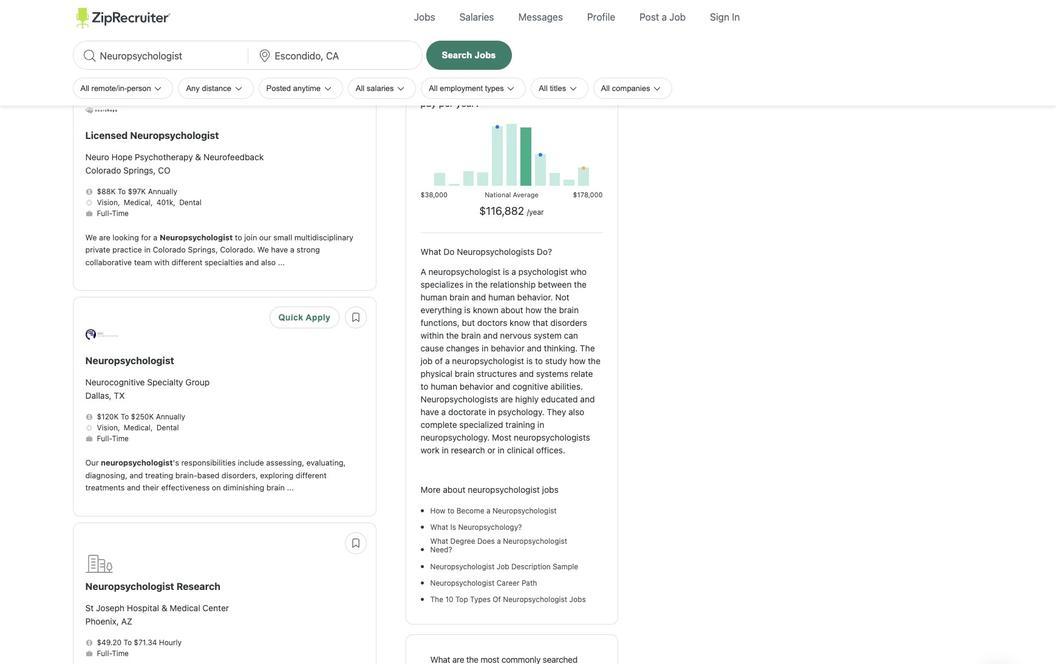 Task type: locate. For each thing, give the bounding box(es) containing it.
quick apply link
[[270, 307, 340, 329]]

how much do neuropsychologist jobs pay per year?
[[421, 87, 586, 109]]

jobs down sample
[[570, 596, 586, 605]]

to
[[118, 187, 126, 196], [235, 233, 242, 242], [535, 356, 543, 367], [421, 382, 429, 392], [121, 413, 129, 422], [448, 507, 455, 516], [124, 639, 132, 648]]

to left $97k in the top of the page
[[118, 187, 126, 196]]

the up relate
[[580, 344, 595, 354]]

sign in link
[[701, 0, 750, 35]]

all for all companies
[[602, 84, 610, 93]]

neuropsychologist inside 'licensed neuropsychologist' element
[[130, 130, 219, 141]]

0 vertical spatial about
[[501, 305, 524, 316]]

1 vertical spatial vision
[[97, 424, 118, 433]]

5 all from the left
[[602, 84, 610, 93]]

1 horizontal spatial jobs
[[475, 50, 496, 60]]

1 horizontal spatial job
[[670, 12, 686, 22]]

about
[[501, 305, 524, 316], [443, 485, 466, 496]]

hospital
[[127, 603, 159, 614]]

0 vertical spatial time
[[112, 209, 129, 218]]

all for all titles
[[539, 84, 548, 93]]

and inside to join our small multidisciplinary private practice in colorado springs, colorado. we have a strong collaborative team with different specialties and also ...
[[246, 258, 259, 267]]

annually right $250k
[[156, 413, 185, 422]]

vision down $120k
[[97, 424, 118, 433]]

job up the career
[[497, 563, 510, 572]]

are up private at the left top of the page
[[99, 233, 111, 242]]

is up relationship
[[503, 267, 510, 277]]

time down $120k
[[112, 435, 129, 444]]

neuropsychologist up hospital
[[85, 582, 174, 593]]

1 vertical spatial dental
[[157, 424, 179, 433]]

treating
[[145, 471, 173, 481]]

sign
[[711, 12, 730, 22]]

neuropsychologist inside neuropsychologist career path link
[[431, 579, 495, 588]]

in down for
[[144, 246, 151, 255]]

is
[[451, 524, 456, 533]]

's
[[173, 459, 179, 468]]

jobs right titles
[[568, 87, 586, 98]]

post a job link
[[631, 0, 695, 35]]

neuropsychologist down degree
[[431, 563, 495, 572]]

2 horizontal spatial jobs
[[570, 596, 586, 605]]

4 all from the left
[[539, 84, 548, 93]]

medical inside $88k to $97k annually vision medical 401k dental full-time
[[124, 198, 151, 207]]

dental right 401k
[[179, 198, 202, 207]]

to inside the $49.20 to $71.34 hourly full-time
[[124, 639, 132, 648]]

medical inside $120k to $250k annually vision medical dental full-time
[[124, 424, 151, 433]]

0 vertical spatial medical
[[124, 198, 151, 207]]

1 vertical spatial neuropsychologists
[[421, 395, 499, 405]]

0 horizontal spatial how
[[526, 305, 542, 316]]

colorado up with
[[153, 246, 186, 255]]

the up the known
[[475, 280, 488, 290]]

0 horizontal spatial jobs
[[414, 12, 436, 22]]

1 vertical spatial have
[[421, 407, 439, 418]]

neuropsychologist element
[[85, 349, 174, 374]]

1 vertical spatial we
[[258, 246, 269, 255]]

colorado inside to join our small multidisciplinary private practice in colorado springs, colorado. we have a strong collaborative team with different specialties and also ...
[[153, 246, 186, 255]]

0 vertical spatial full-
[[97, 209, 112, 218]]

annually inside $120k to $250k annually vision medical dental full-time
[[156, 413, 185, 422]]

neuropsychologist up top
[[431, 579, 495, 588]]

are
[[99, 233, 111, 242], [501, 395, 513, 405]]

all for all employment types
[[429, 84, 438, 93]]

to right $120k
[[121, 413, 129, 422]]

2 vertical spatial jobs
[[570, 596, 586, 605]]

search jobs
[[442, 50, 496, 60]]

the 10 top types of neuropsychologist jobs
[[431, 596, 586, 605]]

0 horizontal spatial we
[[85, 233, 97, 242]]

1 horizontal spatial how
[[570, 356, 586, 367]]

different inside to join our small multidisciplinary private practice in colorado springs, colorado. we have a strong collaborative team with different specialties and also ...
[[172, 258, 203, 267]]

have up complete
[[421, 407, 439, 418]]

neuropsychologist research element
[[85, 575, 221, 600]]

what degree does a neuropsychologist need? link
[[431, 537, 591, 560]]

springs, up the specialties
[[188, 246, 218, 255]]

we
[[85, 233, 97, 242], [258, 246, 269, 255]]

the up changes
[[446, 331, 459, 341]]

0 vertical spatial how
[[526, 305, 542, 316]]

2 full- from the top
[[97, 435, 112, 444]]

vision inside $120k to $250k annually vision medical dental full-time
[[97, 424, 118, 433]]

neuropsychologist job description sample link
[[431, 563, 579, 577]]

we up private at the left top of the page
[[85, 233, 97, 242]]

a right does
[[497, 537, 501, 546]]

neuropsychologist career path link
[[431, 579, 537, 593]]

1 vertical spatial colorado
[[153, 246, 186, 255]]

1 time from the top
[[112, 209, 129, 218]]

how left much
[[421, 87, 441, 98]]

messages link
[[510, 0, 572, 35]]

full- down the $49.20
[[97, 650, 112, 659]]

springs,
[[123, 165, 156, 175], [188, 246, 218, 255]]

evaluating,
[[307, 459, 346, 468]]

& right hospital
[[161, 603, 167, 614]]

401k
[[157, 198, 173, 207]]

& inside st joseph hospital & medical center phoenix, az
[[161, 603, 167, 614]]

all left companies
[[602, 84, 610, 93]]

degree
[[451, 537, 476, 546]]

1 vertical spatial annually
[[156, 413, 185, 422]]

what left is
[[431, 524, 449, 533]]

1 vertical spatial jobs
[[475, 50, 496, 60]]

1 vertical spatial &
[[161, 603, 167, 614]]

neuropsychologist up what is neuropsychology? what degree does a neuropsychologist need?
[[493, 507, 557, 516]]

0 vertical spatial &
[[195, 152, 201, 162]]

1 vertical spatial how
[[570, 356, 586, 367]]

1 vertical spatial what
[[431, 524, 449, 533]]

2 horizontal spatial is
[[527, 356, 533, 367]]

1 horizontal spatial dental
[[179, 198, 202, 207]]

jobs inside 'button'
[[475, 50, 496, 60]]

az
[[121, 617, 133, 627]]

neuropsychologist inside the 10 top types of neuropsychologist jobs link
[[503, 596, 568, 605]]

to inside $120k to $250k annually vision medical dental full-time
[[121, 413, 129, 422]]

2 vertical spatial time
[[112, 650, 129, 659]]

1 horizontal spatial different
[[296, 471, 327, 481]]

0 vertical spatial how
[[421, 87, 441, 98]]

human down the physical
[[431, 382, 458, 392]]

and down the system
[[527, 344, 542, 354]]

all
[[81, 84, 89, 93], [356, 84, 365, 93], [429, 84, 438, 93], [539, 84, 548, 93], [602, 84, 610, 93]]

the
[[580, 344, 595, 354], [431, 596, 444, 605]]

have down small
[[271, 246, 288, 255]]

doctors
[[478, 318, 508, 328]]

in right or on the bottom of the page
[[498, 446, 505, 456]]

time inside $120k to $250k annually vision medical dental full-time
[[112, 435, 129, 444]]

0 vertical spatial dental
[[179, 198, 202, 207]]

0 horizontal spatial colorado
[[85, 165, 121, 175]]

0 vertical spatial is
[[503, 267, 510, 277]]

0 horizontal spatial springs,
[[123, 165, 156, 175]]

brain
[[450, 293, 470, 303], [559, 305, 579, 316], [461, 331, 481, 341], [455, 369, 475, 379]]

how for how much do neuropsychologist jobs pay per year?
[[421, 87, 441, 98]]

jobs inside 'main' element
[[414, 12, 436, 22]]

all up pay at the top left of page
[[429, 84, 438, 93]]

and down doctors
[[484, 331, 498, 341]]

1 vertical spatial the
[[431, 596, 444, 605]]

annually for neuropsychologist
[[156, 413, 185, 422]]

functions,
[[421, 318, 460, 328]]

brain down 'specializes'
[[450, 293, 470, 303]]

nervous
[[500, 331, 532, 341]]

research
[[177, 582, 221, 593]]

0 vertical spatial the
[[580, 344, 595, 354]]

full- inside $88k to $97k annually vision medical 401k dental full-time
[[97, 209, 112, 218]]

licensed neuropsychologist
[[85, 130, 219, 141]]

vision inside $88k to $97k annually vision medical 401k dental full-time
[[97, 198, 118, 207]]

$88k
[[97, 187, 116, 196]]

clinical
[[507, 446, 534, 456]]

0 horizontal spatial &
[[161, 603, 167, 614]]

brain down changes
[[455, 369, 475, 379]]

types
[[470, 596, 491, 605]]

diminishing
[[223, 484, 265, 493]]

1 horizontal spatial we
[[258, 246, 269, 255]]

what left do
[[421, 247, 442, 257]]

human up "everything"
[[421, 293, 447, 303]]

1 vertical spatial full-
[[97, 435, 112, 444]]

post a job
[[640, 12, 686, 22]]

neuropsychologist inside how much do neuropsychologist jobs pay per year?
[[484, 87, 565, 98]]

based
[[197, 471, 220, 481]]

our
[[85, 459, 99, 468]]

abilities.
[[551, 382, 583, 392]]

$88k to $97k annually vision medical 401k dental full-time
[[97, 187, 202, 218]]

full-
[[97, 209, 112, 218], [97, 435, 112, 444], [97, 650, 112, 659]]

0 vertical spatial jobs
[[568, 87, 586, 98]]

2 vertical spatial medical
[[170, 603, 200, 614]]

& right psychotherapy at left top
[[195, 152, 201, 162]]

all inside 'popup button'
[[539, 84, 548, 93]]

2 time from the top
[[112, 435, 129, 444]]

0 vertical spatial annually
[[148, 187, 177, 196]]

Location search field
[[248, 41, 422, 69]]

hourly
[[159, 639, 182, 648]]

1 vertical spatial how
[[431, 507, 446, 516]]

is
[[503, 267, 510, 277], [465, 305, 471, 316], [527, 356, 533, 367]]

complete
[[421, 420, 457, 431]]

medical down $97k in the top of the page
[[124, 198, 151, 207]]

neuropsychologist down path
[[503, 596, 568, 605]]

brain ...
[[267, 484, 294, 493]]

job right post
[[670, 12, 686, 22]]

1 horizontal spatial colorado
[[153, 246, 186, 255]]

0 vertical spatial neuropsychologists
[[457, 247, 535, 257]]

and up cognitive
[[520, 369, 534, 379]]

a down small
[[290, 246, 295, 255]]

1 all from the left
[[81, 84, 89, 93]]

& inside neuro hope psychotherapy & neurofeedback colorado springs, co
[[195, 152, 201, 162]]

tx
[[114, 391, 125, 401]]

1 vision from the top
[[97, 198, 118, 207]]

1 horizontal spatial the
[[580, 344, 595, 354]]

different inside ''s responsibilities include assessing, evaluating, diagnosing, and treating brain-based disorders, exploring different treatments and their effectiveness on diminishing brain ...'
[[296, 471, 327, 481]]

how inside how much do neuropsychologist jobs pay per year?
[[421, 87, 441, 98]]

0 vertical spatial different
[[172, 258, 203, 267]]

physical
[[421, 369, 453, 379]]

&
[[195, 152, 201, 162], [161, 603, 167, 614]]

treatments
[[85, 484, 125, 493]]

1 vertical spatial springs,
[[188, 246, 218, 255]]

how down behavior.
[[526, 305, 542, 316]]

1 horizontal spatial springs,
[[188, 246, 218, 255]]

different right with
[[172, 258, 203, 267]]

medical
[[124, 198, 151, 207], [124, 424, 151, 433], [170, 603, 200, 614]]

to left join
[[235, 233, 242, 242]]

neuropsychologists up relationship
[[457, 247, 535, 257]]

neuropsychologist inside how to become a neuropsychologist link
[[493, 507, 557, 516]]

a inside what is neuropsychology? what degree does a neuropsychologist need?
[[497, 537, 501, 546]]

jobs left the salaries
[[414, 12, 436, 22]]

neuropsychologist inside neuropsychologist research element
[[85, 582, 174, 593]]

what left degree
[[431, 537, 449, 546]]

salaries
[[460, 12, 494, 22]]

to inside to join our small multidisciplinary private practice in colorado springs, colorado. we have a strong collaborative team with different specialties and also ...
[[235, 233, 242, 242]]

all inside popup button
[[356, 84, 365, 93]]

0 horizontal spatial are
[[99, 233, 111, 242]]

apply
[[306, 313, 331, 323]]

all left titles
[[539, 84, 548, 93]]

psychologist
[[519, 267, 568, 277]]

0 horizontal spatial is
[[465, 305, 471, 316]]

1 horizontal spatial have
[[421, 407, 439, 418]]

0 vertical spatial colorado
[[85, 165, 121, 175]]

3 all from the left
[[429, 84, 438, 93]]

all inside "popup button"
[[602, 84, 610, 93]]

we down our
[[258, 246, 269, 255]]

what for what do neuropsychologists do?
[[421, 247, 442, 257]]

assessing,
[[266, 459, 304, 468]]

behavior
[[491, 344, 525, 354], [460, 382, 494, 392]]

neuro
[[85, 152, 109, 162]]

have inside to join our small multidisciplinary private practice in colorado springs, colorado. we have a strong collaborative team with different specialties and also ...
[[271, 246, 288, 255]]

in right changes
[[482, 344, 489, 354]]

full- inside $120k to $250k annually vision medical dental full-time
[[97, 435, 112, 444]]

behavior down structures
[[460, 382, 494, 392]]

vision down $88k
[[97, 198, 118, 207]]

all inside popup button
[[81, 84, 89, 93]]

jobs down offices.
[[543, 485, 559, 496]]

behavior down nervous
[[491, 344, 525, 354]]

all salaries
[[356, 84, 396, 93]]

neuropsychologist inside what is neuropsychology? what degree does a neuropsychologist need?
[[503, 537, 568, 546]]

all left remote/in-
[[81, 84, 89, 93]]

0 vertical spatial vision
[[97, 198, 118, 207]]

the left 10
[[431, 596, 444, 605]]

2 all from the left
[[356, 84, 365, 93]]

2 vertical spatial full-
[[97, 650, 112, 659]]

springs, up $97k in the top of the page
[[123, 165, 156, 175]]

effectiveness
[[161, 484, 210, 493]]

0 horizontal spatial the
[[431, 596, 444, 605]]

the down the who
[[574, 280, 587, 290]]

2 vision from the top
[[97, 424, 118, 433]]

and left their at the left of the page
[[127, 484, 140, 493]]

do
[[444, 247, 455, 257]]

0 vertical spatial have
[[271, 246, 288, 255]]

1 full- from the top
[[97, 209, 112, 218]]

and down colorado. on the left of page
[[246, 258, 259, 267]]

annually up 401k
[[148, 187, 177, 196]]

1 vertical spatial different
[[296, 471, 327, 481]]

to join our small multidisciplinary private practice in colorado springs, colorado. we have a strong collaborative team with different specialties and also ...
[[85, 233, 354, 267]]

0 horizontal spatial different
[[172, 258, 203, 267]]

2 vertical spatial what
[[431, 537, 449, 546]]

to left $71.34
[[124, 639, 132, 648]]

does
[[478, 537, 495, 546]]

and up the known
[[472, 293, 486, 303]]

average
[[513, 191, 539, 199]]

neuropsychologist up the specialties
[[160, 233, 233, 242]]

what for what is neuropsychology? what degree does a neuropsychologist need?
[[431, 524, 449, 533]]

a
[[662, 12, 667, 22], [153, 233, 158, 242], [290, 246, 295, 255], [512, 267, 517, 277], [445, 356, 450, 367], [442, 407, 446, 418], [487, 507, 491, 516], [497, 537, 501, 546]]

jobs
[[568, 87, 586, 98], [543, 485, 559, 496]]

all inside popup button
[[429, 84, 438, 93]]

0 vertical spatial what
[[421, 247, 442, 257]]

0 vertical spatial job
[[670, 12, 686, 22]]

3 full- from the top
[[97, 650, 112, 659]]

1 horizontal spatial about
[[501, 305, 524, 316]]

time down the $49.20
[[112, 650, 129, 659]]

different down evaluating,
[[296, 471, 327, 481]]

1 horizontal spatial jobs
[[568, 87, 586, 98]]

1 vertical spatial about
[[443, 485, 466, 496]]

1 vertical spatial job
[[497, 563, 510, 572]]

employment
[[440, 84, 483, 93]]

is up "but"
[[465, 305, 471, 316]]

description
[[512, 563, 551, 572]]

st joseph hospital & medical center phoenix, az
[[85, 603, 229, 627]]

do
[[470, 87, 482, 98]]

path
[[522, 579, 537, 588]]

phoenix,
[[85, 617, 119, 627]]

1 vertical spatial is
[[465, 305, 471, 316]]

2 vertical spatial is
[[527, 356, 533, 367]]

0 vertical spatial jobs
[[414, 12, 436, 22]]

year?
[[456, 98, 480, 109]]

full- down $88k
[[97, 209, 112, 218]]

$116,882
[[480, 205, 525, 217]]

private
[[85, 246, 110, 255]]

neuropsychologist up description
[[503, 537, 568, 546]]

vision for licensed neuropsychologist
[[97, 198, 118, 207]]

licensed neuropsychologist element
[[85, 123, 219, 148]]

st joseph hospital & medical center image
[[85, 555, 113, 574]]

not
[[556, 293, 570, 303]]

jobs link
[[405, 0, 445, 35]]

neuropsychologist up psychotherapy at left top
[[130, 130, 219, 141]]

1 horizontal spatial are
[[501, 395, 513, 405]]

what
[[421, 247, 442, 257], [431, 524, 449, 533], [431, 537, 449, 546]]

how up relate
[[570, 356, 586, 367]]

job inside 'main' element
[[670, 12, 686, 22]]

1 vertical spatial are
[[501, 395, 513, 405]]

1 vertical spatial time
[[112, 435, 129, 444]]

springs, inside to join our small multidisciplinary private practice in colorado springs, colorado. we have a strong collaborative team with different specialties and also ...
[[188, 246, 218, 255]]

all left salaries
[[356, 84, 365, 93]]

medical down research
[[170, 603, 200, 614]]

how much do neuropsychologist jobs pay per year? link
[[421, 87, 586, 109]]

0 vertical spatial we
[[85, 233, 97, 242]]

0 horizontal spatial jobs
[[543, 485, 559, 496]]

0 horizontal spatial dental
[[157, 424, 179, 433]]

3 time from the top
[[112, 650, 129, 659]]

full- down $120k
[[97, 435, 112, 444]]

0 vertical spatial springs,
[[123, 165, 156, 175]]

1 vertical spatial medical
[[124, 424, 151, 433]]

and down our neuropsychologist
[[130, 471, 143, 481]]

colorado inside neuro hope psychotherapy & neurofeedback colorado springs, co
[[85, 165, 121, 175]]

about right more
[[443, 485, 466, 496]]

0 horizontal spatial have
[[271, 246, 288, 255]]

1 horizontal spatial &
[[195, 152, 201, 162]]

time
[[112, 209, 129, 218], [112, 435, 129, 444], [112, 650, 129, 659]]

relate
[[571, 369, 593, 379]]

dental up 's
[[157, 424, 179, 433]]

annually inside $88k to $97k annually vision medical 401k dental full-time
[[148, 187, 177, 196]]

for
[[141, 233, 151, 242]]



Task type: vqa. For each thing, say whether or not it's contained in the screenshot.
PROFILE
yes



Task type: describe. For each thing, give the bounding box(es) containing it.
in right work
[[442, 446, 449, 456]]

vision for neuropsychologist
[[97, 424, 118, 433]]

profile
[[588, 12, 616, 22]]

and down structures
[[496, 382, 511, 392]]

exploring
[[260, 471, 294, 481]]

$49.20 to $71.34 hourly full-time
[[97, 639, 182, 659]]

neuropsychologists
[[514, 433, 591, 443]]

top
[[456, 596, 468, 605]]

0 vertical spatial behavior
[[491, 344, 525, 354]]

$120k
[[97, 413, 119, 422]]

sample
[[553, 563, 579, 572]]

a up neuropsychology?
[[487, 507, 491, 516]]

highly
[[516, 395, 539, 405]]

full- inside the $49.20 to $71.34 hourly full-time
[[97, 650, 112, 659]]

neuro hope psychotherapy & neurofeedback image
[[85, 108, 118, 114]]

medical for neuropsychologist
[[124, 424, 151, 433]]

and up also
[[581, 395, 595, 405]]

jobs inside how much do neuropsychologist jobs pay per year?
[[568, 87, 586, 98]]

center
[[203, 603, 229, 614]]

to inside $88k to $97k annually vision medical 401k dental full-time
[[118, 187, 126, 196]]

are inside a neuropsychologist is a psychologist who specializes in the relationship between the human brain and human behavior. not everything is known about how the brain functions, but doctors know that disorders within the brain and nervous system can cause changes in behavior and thinking. the job of a neuropsychologist is to study how the physical brain structures and systems relate to human behavior and cognitive abilities. neuropsychologists are highly educated and have a doctorate in psychology. they also complete specialized training in neuropsychology. most neuropsychologists work in research or in clinical offices.
[[501, 395, 513, 405]]

also
[[569, 407, 585, 418]]

need?
[[431, 546, 453, 555]]

salaries
[[367, 84, 394, 93]]

also ...
[[261, 258, 285, 267]]

1 vertical spatial behavior
[[460, 382, 494, 392]]

brain up disorders
[[559, 305, 579, 316]]

post
[[640, 12, 660, 22]]

to left study
[[535, 356, 543, 367]]

more
[[421, 485, 441, 496]]

dental inside $120k to $250k annually vision medical dental full-time
[[157, 424, 179, 433]]

neuropsychology?
[[458, 524, 522, 533]]

messages
[[519, 12, 563, 22]]

a right post
[[662, 12, 667, 22]]

multidisciplinary
[[295, 233, 354, 242]]

neuropsychologist link
[[85, 349, 174, 374]]

co
[[158, 165, 171, 175]]

neuropsychologist research
[[85, 582, 221, 593]]

know
[[510, 318, 531, 328]]

in inside to join our small multidisciplinary private practice in colorado springs, colorado. we have a strong collaborative team with different specialties and also ...
[[144, 246, 151, 255]]

looking
[[113, 233, 139, 242]]

specialties
[[205, 258, 243, 267]]

medical for licensed neuropsychologist
[[124, 198, 151, 207]]

national average
[[485, 191, 539, 199]]

we are looking for a neuropsychologist
[[85, 233, 233, 242]]

all remote/in-person
[[81, 84, 153, 93]]

can
[[564, 331, 579, 341]]

$38,000
[[421, 191, 448, 199]]

but
[[462, 318, 475, 328]]

behavior.
[[518, 293, 553, 303]]

on
[[212, 484, 221, 493]]

main element
[[73, 0, 984, 35]]

the up relate
[[588, 356, 601, 367]]

dental inside $88k to $97k annually vision medical 401k dental full-time
[[179, 198, 202, 207]]

with
[[154, 258, 170, 267]]

& for research
[[161, 603, 167, 614]]

group
[[186, 378, 210, 388]]

medical inside st joseph hospital & medical center phoenix, az
[[170, 603, 200, 614]]

have inside a neuropsychologist is a psychologist who specializes in the relationship between the human brain and human behavior. not everything is known about how the brain functions, but doctors know that disorders within the brain and nervous system can cause changes in behavior and thinking. the job of a neuropsychologist is to study how the physical brain structures and systems relate to human behavior and cognitive abilities. neuropsychologists are highly educated and have a doctorate in psychology. they also complete specialized training in neuropsychology. most neuropsychologists work in research or in clinical offices.
[[421, 407, 439, 418]]

dallas,
[[85, 391, 112, 401]]

a right for
[[153, 233, 158, 242]]

thinking.
[[544, 344, 578, 354]]

all salaries button
[[348, 78, 416, 99]]

who
[[571, 267, 587, 277]]

pay
[[421, 98, 437, 109]]

neurocognitive specialty group image
[[85, 330, 118, 340]]

the up that
[[544, 305, 557, 316]]

time inside $88k to $97k annually vision medical 401k dental full-time
[[112, 209, 129, 218]]

salaries link
[[451, 0, 504, 35]]

$49.20
[[97, 639, 122, 648]]

much
[[443, 87, 468, 98]]

10
[[446, 596, 454, 605]]

all employment types button
[[421, 78, 527, 99]]

0 horizontal spatial job
[[497, 563, 510, 572]]

& for neuropsychologist
[[195, 152, 201, 162]]

a right 'of'
[[445, 356, 450, 367]]

what do neuropsychologists do? link
[[421, 238, 603, 266]]

quick
[[279, 313, 304, 323]]

in up specialized
[[489, 407, 496, 418]]

springs, inside neuro hope psychotherapy & neurofeedback colorado springs, co
[[123, 165, 156, 175]]

cause
[[421, 344, 444, 354]]

titles
[[550, 84, 567, 93]]

educated
[[541, 395, 578, 405]]

a up complete
[[442, 407, 446, 418]]

all companies
[[602, 84, 653, 93]]

diagnosing,
[[85, 471, 127, 481]]

time inside the $49.20 to $71.34 hourly full-time
[[112, 650, 129, 659]]

how for how to become a neuropsychologist
[[431, 507, 446, 516]]

most
[[492, 433, 512, 443]]

1 horizontal spatial is
[[503, 267, 510, 277]]

what is neuropsychology? what degree does a neuropsychologist need?
[[431, 524, 568, 555]]

neuropsychologists inside a neuropsychologist is a psychologist who specializes in the relationship between the human brain and human behavior. not everything is known about how the brain functions, but doctors know that disorders within the brain and nervous system can cause changes in behavior and thinking. the job of a neuropsychologist is to study how the physical brain structures and systems relate to human behavior and cognitive abilities. neuropsychologists are highly educated and have a doctorate in psychology. they also complete specialized training in neuropsychology. most neuropsychologists work in research or in clinical offices.
[[421, 395, 499, 405]]

person
[[127, 84, 151, 93]]

a inside to join our small multidisciplinary private practice in colorado springs, colorado. we have a strong collaborative team with different specialties and also ...
[[290, 246, 295, 255]]

neuropsychologist inside neuropsychologist job description sample link
[[431, 563, 495, 572]]

all for all remote/in-person
[[81, 84, 89, 93]]

$178,000
[[573, 191, 603, 199]]

0 horizontal spatial about
[[443, 485, 466, 496]]

the inside a neuropsychologist is a psychologist who specializes in the relationship between the human brain and human behavior. not everything is known about how the brain functions, but doctors know that disorders within the brain and nervous system can cause changes in behavior and thinking. the job of a neuropsychologist is to study how the physical brain structures and systems relate to human behavior and cognitive abilities. neuropsychologists are highly educated and have a doctorate in psychology. they also complete specialized training in neuropsychology. most neuropsychologists work in research or in clinical offices.
[[580, 344, 595, 354]]

any distance
[[186, 84, 234, 93]]

to down the physical
[[421, 382, 429, 392]]

hope
[[112, 152, 133, 162]]

collaborative
[[85, 258, 132, 267]]

any distance button
[[178, 78, 254, 99]]

1 vertical spatial jobs
[[543, 485, 559, 496]]

0 vertical spatial are
[[99, 233, 111, 242]]

all for all salaries
[[356, 84, 365, 93]]

companies
[[613, 84, 651, 93]]

annually for licensed neuropsychologist
[[148, 187, 177, 196]]

join
[[244, 233, 257, 242]]

everything
[[421, 305, 462, 316]]

to up is
[[448, 507, 455, 516]]

team
[[134, 258, 152, 267]]

how to become a neuropsychologist link
[[431, 507, 557, 521]]

psychotherapy
[[135, 152, 193, 162]]

known
[[473, 305, 499, 316]]

posted
[[267, 84, 291, 93]]

we inside to join our small multidisciplinary private practice in colorado springs, colorado. we have a strong collaborative team with different specialties and also ...
[[258, 246, 269, 255]]

about inside a neuropsychologist is a psychologist who specializes in the relationship between the human brain and human behavior. not everything is known about how the brain functions, but doctors know that disorders within the brain and nervous system can cause changes in behavior and thinking. the job of a neuropsychologist is to study how the physical brain structures and systems relate to human behavior and cognitive abilities. neuropsychologists are highly educated and have a doctorate in psychology. they also complete specialized training in neuropsychology. most neuropsychologists work in research or in clinical offices.
[[501, 305, 524, 316]]

in right 'specializes'
[[466, 280, 473, 290]]

of
[[435, 356, 443, 367]]

neuropsychologist up neurocognitive
[[85, 356, 174, 367]]

colorado.
[[220, 246, 255, 255]]

a up relationship
[[512, 267, 517, 277]]

responsibilities
[[181, 459, 236, 468]]

do?
[[537, 247, 553, 257]]

career
[[497, 579, 520, 588]]

Search job title or keyword search field
[[73, 41, 247, 69]]

all companies button
[[594, 78, 673, 99]]

human down relationship
[[489, 293, 515, 303]]

ziprecruiter image
[[76, 8, 170, 28]]

remote/in-
[[91, 84, 127, 93]]

all titles button
[[531, 78, 589, 99]]

system
[[534, 331, 562, 341]]

more about neuropsychologist jobs
[[421, 485, 559, 496]]

in up neuropsychologists
[[538, 420, 545, 431]]

brain down "but"
[[461, 331, 481, 341]]

anytime
[[293, 84, 321, 93]]



